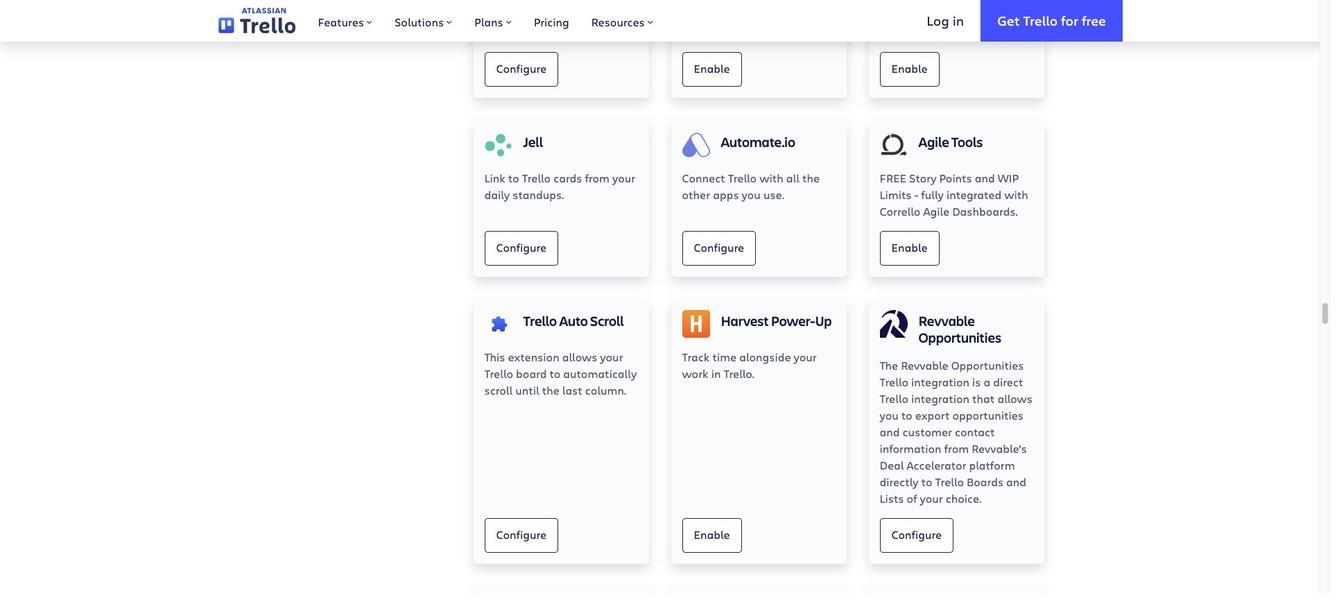 Task type: describe. For each thing, give the bounding box(es) containing it.
tailored
[[787, 8, 827, 23]]

standups.
[[513, 187, 564, 202]]

you inside the revvable opportunities trello integration is a direct trello integration that allows you to export opportunities and customer contact information from revvable's deal accelerator platform directly to trello boards and lists of your choice.
[[880, 408, 899, 423]]

power-
[[772, 312, 816, 330]]

contact
[[955, 425, 995, 439]]

maintain
[[767, 0, 814, 6]]

revvable inside revvable opportunities
[[919, 312, 976, 330]]

link to trello cards from your daily standups.
[[485, 171, 636, 202]]

boards
[[967, 475, 1004, 489]]

and inside free story points and wip limits - fully integrated with corrello agile dashboards.
[[975, 171, 996, 185]]

platform
[[970, 458, 1016, 473]]

free story points and wip limits - fully integrated with corrello agile dashboards.
[[880, 171, 1029, 219]]

the inside this extension allows your trello board to automatically scroll until the last column.
[[542, 383, 560, 398]]

harvest power-up
[[721, 312, 832, 330]]

configure link for jell
[[485, 231, 559, 266]]

track
[[682, 350, 710, 364]]

link
[[485, 171, 506, 185]]

information
[[880, 441, 942, 456]]

configure for trello auto scroll
[[496, 527, 547, 542]]

limits
[[880, 187, 912, 202]]

plans button
[[464, 0, 523, 42]]

get
[[998, 12, 1020, 29]]

allows inside the revvable opportunities trello integration is a direct trello integration that allows you to export opportunities and customer contact information from revvable's deal accelerator platform directly to trello boards and lists of your choice.
[[998, 391, 1033, 406]]

extension
[[508, 350, 560, 364]]

print
[[716, 0, 741, 6]]

this extension allows your trello board to automatically scroll until the last column.
[[485, 350, 637, 398]]

use.
[[764, 187, 785, 202]]

dashboards.
[[953, 204, 1018, 219]]

opportunities inside the revvable opportunities trello integration is a direct trello integration that allows you to export opportunities and customer contact information from revvable's deal accelerator platform directly to trello boards and lists of your choice.
[[952, 358, 1025, 373]]

your inside the revvable opportunities trello integration is a direct trello integration that allows you to export opportunities and customer contact information from revvable's deal accelerator platform directly to trello boards and lists of your choice.
[[920, 491, 943, 506]]

you inside connect trello with all the other apps you use.
[[742, 187, 761, 202]]

jell
[[524, 133, 543, 151]]

work
[[682, 366, 709, 381]]

deal
[[880, 458, 904, 473]]

auto
[[560, 312, 588, 330]]

1 horizontal spatial in
[[953, 12, 965, 29]]

direct
[[994, 375, 1024, 389]]

configure for jell
[[496, 240, 547, 255]]

to inside this extension allows your trello board to automatically scroll until the last column.
[[550, 366, 561, 381]]

points
[[940, 171, 973, 185]]

free
[[1082, 12, 1107, 29]]

automate.io
[[721, 133, 796, 151]]

this
[[485, 350, 505, 364]]

2 physical from the top
[[682, 25, 726, 40]]

agile tools
[[919, 133, 983, 151]]

connect trello with all the other apps you use.
[[682, 171, 820, 202]]

connect
[[682, 171, 726, 185]]

log
[[927, 12, 950, 29]]

features
[[318, 15, 364, 29]]

resources
[[592, 15, 645, 29]]

last
[[563, 383, 583, 398]]

integrated
[[947, 187, 1002, 202]]

and inside easily print and maintain physical cards with tailored physical board templates.
[[744, 0, 764, 6]]

the
[[880, 358, 899, 373]]

easily print and maintain physical cards with tailored physical board templates.
[[682, 0, 827, 40]]

pricing link
[[523, 0, 581, 42]]

1 physical from the top
[[682, 8, 726, 23]]

configure link for trello auto scroll
[[485, 518, 559, 553]]

fully
[[922, 187, 944, 202]]

customer
[[903, 425, 953, 439]]

log in
[[927, 12, 965, 29]]

until
[[516, 383, 540, 398]]

configure link for revvable opportunities
[[880, 518, 954, 553]]

atlassian trello image
[[219, 8, 296, 34]]

scroll
[[591, 312, 624, 330]]

alongside
[[740, 350, 791, 364]]

from inside the revvable opportunities trello integration is a direct trello integration that allows you to export opportunities and customer contact information from revvable's deal accelerator platform directly to trello boards and lists of your choice.
[[945, 441, 969, 456]]

configure for automate.io
[[694, 240, 745, 255]]

the inside connect trello with all the other apps you use.
[[803, 171, 820, 185]]

scroll
[[485, 383, 513, 398]]

get trello for free link
[[981, 0, 1123, 42]]

story
[[910, 171, 937, 185]]

free
[[880, 171, 907, 185]]

all
[[787, 171, 800, 185]]

trello inside this extension allows your trello board to automatically scroll until the last column.
[[485, 366, 513, 381]]

tools
[[952, 133, 983, 151]]

templates.
[[762, 25, 818, 40]]

trello inside get trello for free link
[[1024, 12, 1058, 29]]

board inside this extension allows your trello board to automatically scroll until the last column.
[[516, 366, 547, 381]]



Task type: vqa. For each thing, say whether or not it's contained in the screenshot.
Design in the button
no



Task type: locate. For each thing, give the bounding box(es) containing it.
in
[[953, 12, 965, 29], [712, 366, 721, 381]]

opportunities up a
[[952, 358, 1025, 373]]

cards inside link to trello cards from your daily standups.
[[554, 171, 582, 185]]

allows
[[563, 350, 598, 364], [998, 391, 1033, 406]]

column.
[[586, 383, 627, 398]]

0 vertical spatial cards
[[729, 8, 757, 23]]

from inside link to trello cards from your daily standups.
[[585, 171, 610, 185]]

1 vertical spatial allows
[[998, 391, 1033, 406]]

board down extension
[[516, 366, 547, 381]]

0 horizontal spatial in
[[712, 366, 721, 381]]

wip
[[998, 171, 1020, 185]]

agile inside free story points and wip limits - fully integrated with corrello agile dashboards.
[[924, 204, 950, 219]]

0 horizontal spatial you
[[742, 187, 761, 202]]

track time alongside your work in trello.
[[682, 350, 817, 381]]

physical
[[682, 8, 726, 23], [682, 25, 726, 40]]

board inside easily print and maintain physical cards with tailored physical board templates.
[[729, 25, 759, 40]]

configure
[[496, 61, 547, 76], [496, 240, 547, 255], [694, 240, 745, 255], [496, 527, 547, 542], [892, 527, 942, 542]]

with down maintain
[[760, 8, 784, 23]]

allows inside this extension allows your trello board to automatically scroll until the last column.
[[563, 350, 598, 364]]

accelerator
[[907, 458, 967, 473]]

up
[[816, 312, 832, 330]]

solutions
[[395, 15, 444, 29]]

2 vertical spatial with
[[1005, 187, 1029, 202]]

agile left tools
[[919, 133, 950, 151]]

revvable right the the
[[901, 358, 949, 373]]

apps
[[713, 187, 739, 202]]

1 vertical spatial integration
[[912, 391, 970, 406]]

revvable
[[919, 312, 976, 330], [901, 358, 949, 373]]

1 integration from the top
[[912, 375, 970, 389]]

allows down direct on the bottom
[[998, 391, 1033, 406]]

revvable opportunities
[[919, 312, 1002, 347]]

you
[[742, 187, 761, 202], [880, 408, 899, 423]]

choice.
[[946, 491, 982, 506]]

pricing
[[534, 15, 569, 29]]

-
[[915, 187, 919, 202]]

1 vertical spatial board
[[516, 366, 547, 381]]

corrello
[[880, 204, 921, 219]]

integration
[[912, 375, 970, 389], [912, 391, 970, 406]]

0 horizontal spatial allows
[[563, 350, 598, 364]]

is
[[973, 375, 981, 389]]

1 vertical spatial you
[[880, 408, 899, 423]]

0 vertical spatial physical
[[682, 8, 726, 23]]

to down accelerator
[[922, 475, 933, 489]]

the right 'all' in the right of the page
[[803, 171, 820, 185]]

easily
[[682, 0, 713, 6]]

cards down print on the top
[[729, 8, 757, 23]]

harvest
[[721, 312, 769, 330]]

revvable's
[[972, 441, 1028, 456]]

1 horizontal spatial allows
[[998, 391, 1033, 406]]

configure link for automate.io
[[682, 231, 756, 266]]

0 vertical spatial board
[[729, 25, 759, 40]]

configure link
[[485, 52, 559, 87], [485, 231, 559, 266], [682, 231, 756, 266], [485, 518, 559, 553], [880, 518, 954, 553]]

2 integration from the top
[[912, 391, 970, 406]]

trello
[[1024, 12, 1058, 29], [522, 171, 551, 185], [728, 171, 757, 185], [524, 312, 557, 330], [485, 366, 513, 381], [880, 375, 909, 389], [880, 391, 909, 406], [936, 475, 965, 489]]

0 vertical spatial in
[[953, 12, 965, 29]]

log in link
[[911, 0, 981, 42]]

0 horizontal spatial board
[[516, 366, 547, 381]]

lists
[[880, 491, 904, 506]]

0 horizontal spatial from
[[585, 171, 610, 185]]

to down extension
[[550, 366, 561, 381]]

1 vertical spatial agile
[[924, 204, 950, 219]]

in inside track time alongside your work in trello.
[[712, 366, 721, 381]]

and up the information
[[880, 425, 900, 439]]

you up the information
[[880, 408, 899, 423]]

0 horizontal spatial cards
[[554, 171, 582, 185]]

cards inside easily print and maintain physical cards with tailored physical board templates.
[[729, 8, 757, 23]]

0 vertical spatial with
[[760, 8, 784, 23]]

1 vertical spatial the
[[542, 383, 560, 398]]

get trello for free
[[998, 12, 1107, 29]]

0 vertical spatial from
[[585, 171, 610, 185]]

1 horizontal spatial you
[[880, 408, 899, 423]]

0 vertical spatial integration
[[912, 375, 970, 389]]

revvable inside the revvable opportunities trello integration is a direct trello integration that allows you to export opportunities and customer contact information from revvable's deal accelerator platform directly to trello boards and lists of your choice.
[[901, 358, 949, 373]]

the revvable opportunities trello integration is a direct trello integration that allows you to export opportunities and customer contact information from revvable's deal accelerator platform directly to trello boards and lists of your choice.
[[880, 358, 1033, 506]]

a
[[984, 375, 991, 389]]

trello inside connect trello with all the other apps you use.
[[728, 171, 757, 185]]

for
[[1062, 12, 1079, 29]]

cards
[[729, 8, 757, 23], [554, 171, 582, 185]]

to inside link to trello cards from your daily standups.
[[508, 171, 519, 185]]

your inside link to trello cards from your daily standups.
[[613, 171, 636, 185]]

to
[[508, 171, 519, 185], [550, 366, 561, 381], [902, 408, 913, 423], [922, 475, 933, 489]]

that
[[973, 391, 995, 406]]

with
[[760, 8, 784, 23], [760, 171, 784, 185], [1005, 187, 1029, 202]]

features button
[[307, 0, 384, 42]]

resources button
[[581, 0, 665, 42]]

1 vertical spatial revvable
[[901, 358, 949, 373]]

daily
[[485, 187, 510, 202]]

the left the last
[[542, 383, 560, 398]]

opportunities
[[953, 408, 1024, 423]]

revvable up is
[[919, 312, 976, 330]]

1 vertical spatial physical
[[682, 25, 726, 40]]

and down platform
[[1007, 475, 1027, 489]]

0 vertical spatial allows
[[563, 350, 598, 364]]

you left use.
[[742, 187, 761, 202]]

with inside easily print and maintain physical cards with tailored physical board templates.
[[760, 8, 784, 23]]

to right link
[[508, 171, 519, 185]]

0 horizontal spatial the
[[542, 383, 560, 398]]

trello inside link to trello cards from your daily standups.
[[522, 171, 551, 185]]

with down wip
[[1005, 187, 1029, 202]]

1 horizontal spatial from
[[945, 441, 969, 456]]

and right print on the top
[[744, 0, 764, 6]]

cards up standups.
[[554, 171, 582, 185]]

1 vertical spatial from
[[945, 441, 969, 456]]

your
[[613, 171, 636, 185], [600, 350, 623, 364], [794, 350, 817, 364], [920, 491, 943, 506]]

and up integrated
[[975, 171, 996, 185]]

agile down "fully" in the right top of the page
[[924, 204, 950, 219]]

your inside track time alongside your work in trello.
[[794, 350, 817, 364]]

0 vertical spatial revvable
[[919, 312, 976, 330]]

from
[[585, 171, 610, 185], [945, 441, 969, 456]]

1 vertical spatial with
[[760, 171, 784, 185]]

0 vertical spatial the
[[803, 171, 820, 185]]

opportunities up is
[[919, 328, 1002, 347]]

trello.
[[724, 366, 755, 381]]

trello auto scroll
[[524, 312, 624, 330]]

configure for revvable opportunities
[[892, 527, 942, 542]]

your inside this extension allows your trello board to automatically scroll until the last column.
[[600, 350, 623, 364]]

export
[[916, 408, 950, 423]]

with up use.
[[760, 171, 784, 185]]

1 vertical spatial cards
[[554, 171, 582, 185]]

enable link
[[682, 52, 742, 87], [880, 52, 940, 87], [880, 231, 940, 266], [682, 518, 742, 553]]

enable
[[694, 61, 730, 76], [892, 61, 928, 76], [892, 240, 928, 255], [694, 527, 730, 542]]

allows up automatically
[[563, 350, 598, 364]]

in right log
[[953, 12, 965, 29]]

1 vertical spatial opportunities
[[952, 358, 1025, 373]]

opportunities
[[919, 328, 1002, 347], [952, 358, 1025, 373]]

other
[[682, 187, 711, 202]]

automatically
[[564, 366, 637, 381]]

and
[[744, 0, 764, 6], [975, 171, 996, 185], [880, 425, 900, 439], [1007, 475, 1027, 489]]

0 vertical spatial opportunities
[[919, 328, 1002, 347]]

0 vertical spatial agile
[[919, 133, 950, 151]]

with inside connect trello with all the other apps you use.
[[760, 171, 784, 185]]

to left export
[[902, 408, 913, 423]]

0 vertical spatial you
[[742, 187, 761, 202]]

time
[[713, 350, 737, 364]]

the
[[803, 171, 820, 185], [542, 383, 560, 398]]

agile
[[919, 133, 950, 151], [924, 204, 950, 219]]

board down print on the top
[[729, 25, 759, 40]]

1 horizontal spatial board
[[729, 25, 759, 40]]

solutions button
[[384, 0, 464, 42]]

1 horizontal spatial cards
[[729, 8, 757, 23]]

in down the 'time'
[[712, 366, 721, 381]]

plans
[[475, 15, 504, 29]]

of
[[907, 491, 918, 506]]

with inside free story points and wip limits - fully integrated with corrello agile dashboards.
[[1005, 187, 1029, 202]]

directly
[[880, 475, 919, 489]]

1 vertical spatial in
[[712, 366, 721, 381]]

1 horizontal spatial the
[[803, 171, 820, 185]]



